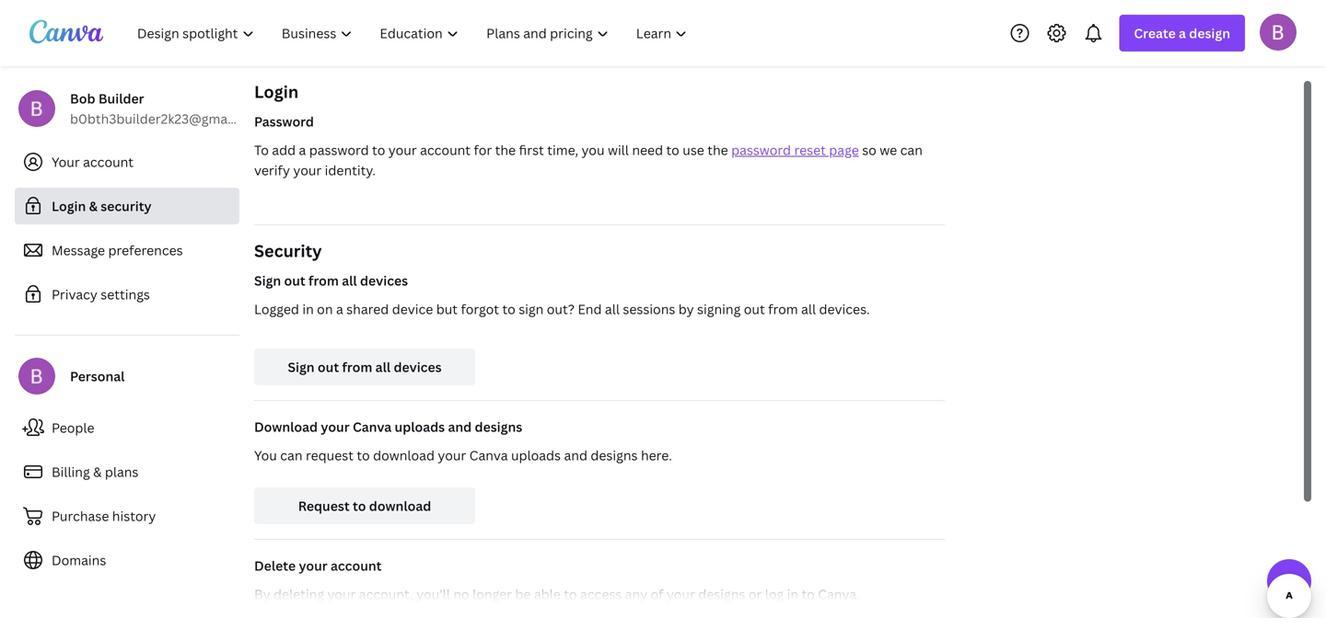 Task type: vqa. For each thing, say whether or not it's contained in the screenshot.
download
yes



Task type: describe. For each thing, give the bounding box(es) containing it.
download
[[254, 419, 318, 436]]

devices inside 'button'
[[394, 359, 442, 376]]

0 vertical spatial devices
[[360, 272, 408, 290]]

message preferences link
[[15, 232, 239, 269]]

you can request to download your canva uploads and designs here.
[[254, 447, 672, 465]]

create a design button
[[1119, 15, 1245, 52]]

security
[[254, 240, 322, 262]]

& for billing
[[93, 464, 102, 481]]

to inside button
[[353, 498, 366, 515]]

login & security link
[[15, 188, 239, 225]]

purchase
[[52, 508, 109, 525]]

all up shared
[[342, 272, 357, 290]]

a inside dropdown button
[[1179, 24, 1186, 42]]

your right of
[[667, 586, 695, 604]]

sign inside 'button'
[[288, 359, 315, 376]]

your
[[52, 153, 80, 171]]

design
[[1189, 24, 1230, 42]]

message preferences
[[52, 242, 183, 259]]

people link
[[15, 410, 239, 447]]

account,
[[359, 586, 413, 604]]

use
[[683, 141, 704, 159]]

will
[[608, 141, 629, 159]]

download inside button
[[369, 498, 431, 515]]

for
[[474, 141, 492, 159]]

domains
[[52, 552, 106, 570]]

download your canva uploads and designs
[[254, 419, 522, 436]]

no
[[453, 586, 469, 604]]

request
[[306, 447, 354, 465]]

2 the from the left
[[707, 141, 728, 159]]

0 vertical spatial sign out from all devices
[[254, 272, 408, 290]]

?
[[1284, 569, 1294, 595]]

canva.
[[818, 586, 860, 604]]

shared
[[346, 301, 389, 318]]

password reset page link
[[731, 141, 859, 159]]

or
[[749, 586, 762, 604]]

1 horizontal spatial in
[[787, 586, 798, 604]]

you
[[254, 447, 277, 465]]

page
[[829, 141, 859, 159]]

any
[[625, 586, 647, 604]]

verify
[[254, 162, 290, 179]]

by deleting your account, you'll no longer be able to access any of your designs or log in to canva.
[[254, 586, 860, 604]]

b0bth3builder2k23@gmail.com
[[70, 110, 265, 128]]

logged in on a shared device but forgot to sign out? end all sessions by signing out from all devices.
[[254, 301, 870, 318]]

all inside sign out from all devices 'button'
[[375, 359, 391, 376]]

0 vertical spatial and
[[448, 419, 472, 436]]

top level navigation element
[[125, 15, 703, 52]]

message
[[52, 242, 105, 259]]

personal
[[70, 368, 125, 385]]

0 vertical spatial in
[[302, 301, 314, 318]]

1 password from the left
[[309, 141, 369, 159]]

your down delete your account on the bottom left of page
[[327, 586, 356, 604]]

add
[[272, 141, 296, 159]]

1 horizontal spatial designs
[[591, 447, 638, 465]]

out inside 'button'
[[318, 359, 339, 376]]

0 horizontal spatial designs
[[475, 419, 522, 436]]

logged
[[254, 301, 299, 318]]

your inside so we can verify your identity.
[[293, 162, 322, 179]]

1 horizontal spatial a
[[336, 301, 343, 318]]

we
[[880, 141, 897, 159]]

on
[[317, 301, 333, 318]]

longer
[[472, 586, 512, 604]]

able
[[534, 586, 561, 604]]

delete your account
[[254, 558, 382, 575]]

sign out from all devices button
[[254, 349, 475, 386]]

bob builder b0bth3builder2k23@gmail.com
[[70, 90, 265, 128]]

deleting
[[274, 586, 324, 604]]

access
[[580, 586, 622, 604]]

to
[[254, 141, 269, 159]]

of
[[651, 586, 664, 604]]

here.
[[641, 447, 672, 465]]

builder
[[98, 90, 144, 107]]

first
[[519, 141, 544, 159]]

login & security
[[52, 198, 152, 215]]

can inside so we can verify your identity.
[[900, 141, 923, 159]]

all right "end"
[[605, 301, 620, 318]]

so
[[862, 141, 877, 159]]



Task type: locate. For each thing, give the bounding box(es) containing it.
1 horizontal spatial password
[[731, 141, 791, 159]]

to add a password to your account for the first time, you will need to use the password reset page
[[254, 141, 859, 159]]

in
[[302, 301, 314, 318], [787, 586, 798, 604]]

2 vertical spatial a
[[336, 301, 343, 318]]

and
[[448, 419, 472, 436], [564, 447, 588, 465]]

1 the from the left
[[495, 141, 516, 159]]

1 horizontal spatial can
[[900, 141, 923, 159]]

& left security at the top left
[[89, 198, 98, 215]]

1 vertical spatial a
[[299, 141, 306, 159]]

by
[[679, 301, 694, 318]]

all down shared
[[375, 359, 391, 376]]

1 horizontal spatial from
[[342, 359, 372, 376]]

request
[[298, 498, 350, 515]]

2 horizontal spatial account
[[420, 141, 471, 159]]

your down download your canva uploads and designs
[[438, 447, 466, 465]]

billing & plans
[[52, 464, 139, 481]]

0 vertical spatial designs
[[475, 419, 522, 436]]

0 vertical spatial login
[[254, 81, 299, 103]]

preferences
[[108, 242, 183, 259]]

out
[[284, 272, 305, 290], [744, 301, 765, 318], [318, 359, 339, 376]]

in left on
[[302, 301, 314, 318]]

all left devices.
[[801, 301, 816, 318]]

1 vertical spatial uploads
[[511, 447, 561, 465]]

2 password from the left
[[731, 141, 791, 159]]

request to download button
[[254, 488, 475, 525]]

forgot
[[461, 301, 499, 318]]

can right the you
[[280, 447, 303, 465]]

0 horizontal spatial login
[[52, 198, 86, 215]]

your down the add
[[293, 162, 322, 179]]

you'll
[[416, 586, 450, 604]]

0 horizontal spatial canva
[[353, 419, 392, 436]]

1 vertical spatial download
[[369, 498, 431, 515]]

from inside 'button'
[[342, 359, 372, 376]]

designs left 'or'
[[698, 586, 745, 604]]

signing
[[697, 301, 741, 318]]

1 vertical spatial canva
[[469, 447, 508, 465]]

billing & plans link
[[15, 454, 239, 491]]

1 vertical spatial login
[[52, 198, 86, 215]]

0 horizontal spatial and
[[448, 419, 472, 436]]

1 vertical spatial &
[[93, 464, 102, 481]]

2 vertical spatial out
[[318, 359, 339, 376]]

devices down device
[[394, 359, 442, 376]]

history
[[112, 508, 156, 525]]

devices.
[[819, 301, 870, 318]]

2 vertical spatial from
[[342, 359, 372, 376]]

create
[[1134, 24, 1176, 42]]

1 horizontal spatial account
[[331, 558, 382, 575]]

designs left here.
[[591, 447, 638, 465]]

a right the add
[[299, 141, 306, 159]]

sign out from all devices inside 'button'
[[288, 359, 442, 376]]

1 horizontal spatial out
[[318, 359, 339, 376]]

& inside 'link'
[[89, 198, 98, 215]]

the right for
[[495, 141, 516, 159]]

1 vertical spatial out
[[744, 301, 765, 318]]

bob
[[70, 90, 95, 107]]

devices up shared
[[360, 272, 408, 290]]

end
[[578, 301, 602, 318]]

login for login
[[254, 81, 299, 103]]

device
[[392, 301, 433, 318]]

need
[[632, 141, 663, 159]]

0 vertical spatial out
[[284, 272, 305, 290]]

0 horizontal spatial sign
[[254, 272, 281, 290]]

by
[[254, 586, 270, 604]]

login
[[254, 81, 299, 103], [52, 198, 86, 215]]

0 horizontal spatial from
[[309, 272, 339, 290]]

the
[[495, 141, 516, 159], [707, 141, 728, 159]]

1 horizontal spatial the
[[707, 141, 728, 159]]

purchase history link
[[15, 498, 239, 535]]

can
[[900, 141, 923, 159], [280, 447, 303, 465]]

2 horizontal spatial out
[[744, 301, 765, 318]]

bob builder image
[[1260, 14, 1297, 50]]

0 vertical spatial uploads
[[395, 419, 445, 436]]

request to download
[[298, 498, 431, 515]]

password
[[254, 113, 314, 130]]

2 horizontal spatial a
[[1179, 24, 1186, 42]]

you
[[582, 141, 605, 159]]

& left plans
[[93, 464, 102, 481]]

but
[[436, 301, 458, 318]]

1 vertical spatial devices
[[394, 359, 442, 376]]

your account
[[52, 153, 134, 171]]

domains link
[[15, 542, 239, 579]]

download down download your canva uploads and designs
[[373, 447, 435, 465]]

0 vertical spatial can
[[900, 141, 923, 159]]

1 horizontal spatial sign
[[288, 359, 315, 376]]

identity.
[[325, 162, 376, 179]]

account left for
[[420, 141, 471, 159]]

privacy
[[52, 286, 97, 303]]

your up request
[[321, 419, 350, 436]]

reset
[[794, 141, 826, 159]]

out?
[[547, 301, 575, 318]]

designs
[[475, 419, 522, 436], [591, 447, 638, 465], [698, 586, 745, 604]]

2 vertical spatial designs
[[698, 586, 745, 604]]

1 horizontal spatial canva
[[469, 447, 508, 465]]

sign up download
[[288, 359, 315, 376]]

out down the security
[[284, 272, 305, 290]]

0 horizontal spatial can
[[280, 447, 303, 465]]

1 vertical spatial sign out from all devices
[[288, 359, 442, 376]]

sign out from all devices up on
[[254, 272, 408, 290]]

account inside your account link
[[83, 153, 134, 171]]

your left for
[[388, 141, 417, 159]]

1 vertical spatial from
[[768, 301, 798, 318]]

from up on
[[309, 272, 339, 290]]

so we can verify your identity.
[[254, 141, 923, 179]]

0 horizontal spatial in
[[302, 301, 314, 318]]

sign
[[254, 272, 281, 290], [288, 359, 315, 376]]

0 vertical spatial from
[[309, 272, 339, 290]]

people
[[52, 419, 94, 437]]

login down your
[[52, 198, 86, 215]]

time,
[[547, 141, 578, 159]]

log
[[765, 586, 784, 604]]

and up the you can request to download your canva uploads and designs here.
[[448, 419, 472, 436]]

sign up logged
[[254, 272, 281, 290]]

privacy settings
[[52, 286, 150, 303]]

download right request
[[369, 498, 431, 515]]

0 vertical spatial sign
[[254, 272, 281, 290]]

1 vertical spatial can
[[280, 447, 303, 465]]

sign
[[519, 301, 544, 318]]

privacy settings link
[[15, 276, 239, 313]]

create a design
[[1134, 24, 1230, 42]]

0 horizontal spatial the
[[495, 141, 516, 159]]

purchase history
[[52, 508, 156, 525]]

0 horizontal spatial account
[[83, 153, 134, 171]]

1 horizontal spatial uploads
[[511, 447, 561, 465]]

0 horizontal spatial a
[[299, 141, 306, 159]]

2 horizontal spatial designs
[[698, 586, 745, 604]]

in right log
[[787, 586, 798, 604]]

to
[[372, 141, 385, 159], [666, 141, 679, 159], [502, 301, 516, 318], [357, 447, 370, 465], [353, 498, 366, 515], [564, 586, 577, 604], [802, 586, 815, 604]]

can right we
[[900, 141, 923, 159]]

a right on
[[336, 301, 343, 318]]

from left devices.
[[768, 301, 798, 318]]

out right "signing"
[[744, 301, 765, 318]]

account right your
[[83, 153, 134, 171]]

delete
[[254, 558, 296, 575]]

login up password
[[254, 81, 299, 103]]

sign out from all devices down shared
[[288, 359, 442, 376]]

login inside 'link'
[[52, 198, 86, 215]]

security
[[101, 198, 152, 215]]

and left here.
[[564, 447, 588, 465]]

sign out from all devices
[[254, 272, 408, 290], [288, 359, 442, 376]]

0 horizontal spatial out
[[284, 272, 305, 290]]

& for login
[[89, 198, 98, 215]]

your account link
[[15, 144, 239, 181]]

0 vertical spatial &
[[89, 198, 98, 215]]

a left design
[[1179, 24, 1186, 42]]

from down shared
[[342, 359, 372, 376]]

0 vertical spatial canva
[[353, 419, 392, 436]]

0 vertical spatial a
[[1179, 24, 1186, 42]]

designs up the you can request to download your canva uploads and designs here.
[[475, 419, 522, 436]]

1 horizontal spatial login
[[254, 81, 299, 103]]

1 vertical spatial designs
[[591, 447, 638, 465]]

password
[[309, 141, 369, 159], [731, 141, 791, 159]]

? button
[[1267, 560, 1311, 604]]

devices
[[360, 272, 408, 290], [394, 359, 442, 376]]

your
[[388, 141, 417, 159], [293, 162, 322, 179], [321, 419, 350, 436], [438, 447, 466, 465], [299, 558, 328, 575], [327, 586, 356, 604], [667, 586, 695, 604]]

1 horizontal spatial and
[[564, 447, 588, 465]]

billing
[[52, 464, 90, 481]]

the right "use"
[[707, 141, 728, 159]]

sessions
[[623, 301, 675, 318]]

download
[[373, 447, 435, 465], [369, 498, 431, 515]]

from
[[309, 272, 339, 290], [768, 301, 798, 318], [342, 359, 372, 376]]

account up account,
[[331, 558, 382, 575]]

1 vertical spatial and
[[564, 447, 588, 465]]

password left "reset"
[[731, 141, 791, 159]]

login for login & security
[[52, 198, 86, 215]]

plans
[[105, 464, 139, 481]]

2 horizontal spatial from
[[768, 301, 798, 318]]

all
[[342, 272, 357, 290], [605, 301, 620, 318], [801, 301, 816, 318], [375, 359, 391, 376]]

your up deleting
[[299, 558, 328, 575]]

0 horizontal spatial uploads
[[395, 419, 445, 436]]

settings
[[101, 286, 150, 303]]

1 vertical spatial sign
[[288, 359, 315, 376]]

password up "identity." on the left top of page
[[309, 141, 369, 159]]

out down on
[[318, 359, 339, 376]]

0 horizontal spatial password
[[309, 141, 369, 159]]

1 vertical spatial in
[[787, 586, 798, 604]]

0 vertical spatial download
[[373, 447, 435, 465]]

be
[[515, 586, 531, 604]]



